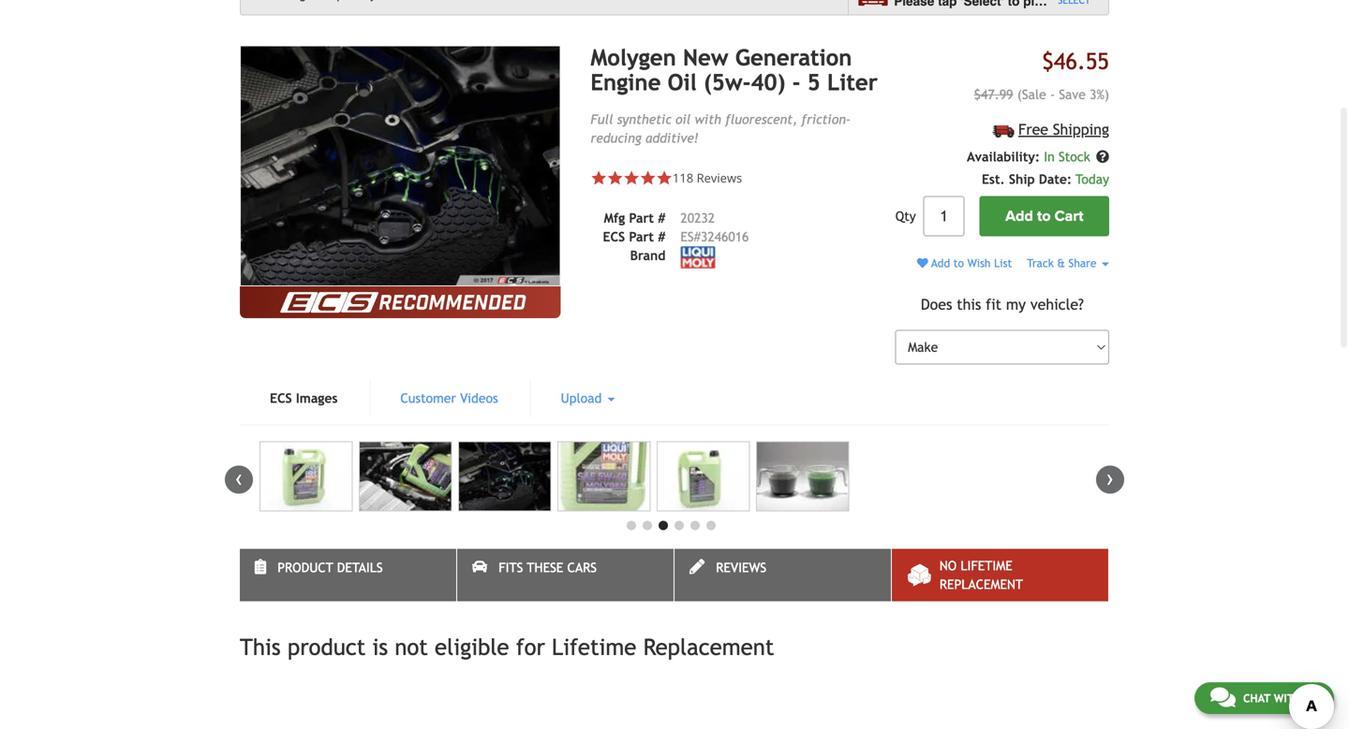Task type: locate. For each thing, give the bounding box(es) containing it.
4 star image from the left
[[640, 170, 656, 186]]

0 horizontal spatial -
[[792, 69, 801, 95]]

star image
[[591, 170, 607, 186], [607, 170, 624, 186], [624, 170, 640, 186], [640, 170, 656, 186], [656, 170, 673, 186]]

1 vertical spatial to
[[954, 257, 964, 270]]

ecs left images
[[270, 391, 292, 406]]

part inside 20232 ecs part #
[[629, 229, 654, 244]]

track & share button
[[1027, 257, 1109, 270]]

add to cart button
[[980, 196, 1109, 237]]

0 horizontal spatial with
[[695, 112, 721, 127]]

is
[[372, 635, 388, 661]]

add to wish list
[[928, 257, 1012, 270]]

es#3246016 - 20232 - molygen new generation engine oil (5w-40) - 5 liter - full synthetic oil with fluorescent, friction-reducing additive! - liqui-moly - audi bmw volkswagen mercedes benz mini porsche image
[[240, 45, 561, 287], [260, 442, 353, 512], [359, 442, 452, 512], [458, 442, 551, 512], [558, 442, 651, 512], [657, 442, 750, 512], [756, 442, 849, 512]]

1 horizontal spatial lifetime
[[961, 559, 1013, 574]]

1 part from the top
[[629, 211, 654, 226]]

this
[[240, 635, 281, 661]]

None text field
[[924, 196, 965, 237]]

today
[[1076, 172, 1109, 187]]

to
[[1037, 208, 1051, 226], [954, 257, 964, 270]]

0 vertical spatial add
[[1006, 208, 1033, 226]]

new
[[683, 45, 729, 71]]

fits these cars
[[499, 561, 597, 576]]

1 vertical spatial replacement
[[643, 635, 774, 661]]

reducing
[[591, 131, 642, 146]]

to left wish
[[954, 257, 964, 270]]

0 vertical spatial with
[[695, 112, 721, 127]]

‹ link
[[225, 466, 253, 494]]

ecs images
[[270, 391, 338, 406]]

‹
[[235, 466, 243, 491]]

0 vertical spatial lifetime
[[961, 559, 1013, 574]]

1 vertical spatial ecs
[[270, 391, 292, 406]]

full
[[591, 112, 613, 127]]

0 horizontal spatial add
[[931, 257, 950, 270]]

1 vertical spatial reviews
[[716, 561, 767, 576]]

es#
[[681, 229, 701, 244]]

lifetime
[[961, 559, 1013, 574], [552, 635, 637, 661]]

part up brand
[[629, 229, 654, 244]]

3 star image from the left
[[624, 170, 640, 186]]

0 vertical spatial to
[[1037, 208, 1051, 226]]

cart
[[1055, 208, 1084, 226]]

# left 20232
[[658, 211, 666, 226]]

customer
[[400, 391, 456, 406]]

est.
[[982, 172, 1005, 187]]

product details
[[278, 561, 383, 576]]

with
[[695, 112, 721, 127], [1274, 692, 1302, 706]]

add to cart
[[1006, 208, 1084, 226]]

oil
[[668, 69, 697, 95]]

add
[[1006, 208, 1033, 226], [931, 257, 950, 270]]

friction-
[[802, 112, 851, 127]]

es# 3246016 brand
[[630, 229, 749, 263]]

#
[[658, 211, 666, 226], [658, 229, 666, 244]]

# inside 20232 ecs part #
[[658, 229, 666, 244]]

chat
[[1243, 692, 1271, 706]]

ecs
[[603, 229, 625, 244], [270, 391, 292, 406]]

2 part from the top
[[629, 229, 654, 244]]

add inside "button"
[[1006, 208, 1033, 226]]

lifetime right no
[[961, 559, 1013, 574]]

add for add to cart
[[1006, 208, 1033, 226]]

full synthetic oil with fluorescent, friction- reducing additive!
[[591, 112, 851, 146]]

with right oil
[[695, 112, 721, 127]]

upload
[[561, 391, 606, 406]]

1 horizontal spatial add
[[1006, 208, 1033, 226]]

0 vertical spatial ecs
[[603, 229, 625, 244]]

not
[[395, 635, 428, 661]]

mfg
[[604, 211, 625, 226]]

this product is not eligible for lifetime replacement
[[240, 635, 774, 661]]

no lifetime replacement
[[940, 559, 1023, 593]]

5 star image from the left
[[656, 170, 673, 186]]

to inside "button"
[[1037, 208, 1051, 226]]

fit
[[986, 296, 1002, 313]]

replacement
[[940, 578, 1023, 593], [643, 635, 774, 661]]

heart image
[[917, 258, 928, 269]]

1 horizontal spatial ecs
[[603, 229, 625, 244]]

1 horizontal spatial replacement
[[940, 578, 1023, 593]]

1 horizontal spatial to
[[1037, 208, 1051, 226]]

additive!
[[646, 131, 699, 146]]

to left cart
[[1037, 208, 1051, 226]]

part
[[629, 211, 654, 226], [629, 229, 654, 244]]

118 reviews link
[[673, 169, 742, 186]]

1 vertical spatial lifetime
[[552, 635, 637, 661]]

ecs down mfg
[[603, 229, 625, 244]]

0 vertical spatial #
[[658, 211, 666, 226]]

1 vertical spatial with
[[1274, 692, 1302, 706]]

for
[[516, 635, 545, 661]]

us
[[1305, 692, 1318, 706]]

no lifetime replacement link
[[892, 550, 1109, 602]]

1 vertical spatial add
[[931, 257, 950, 270]]

0 vertical spatial replacement
[[940, 578, 1023, 593]]

with left us
[[1274, 692, 1302, 706]]

- left 5
[[792, 69, 801, 95]]

20232 ecs part #
[[603, 211, 715, 244]]

# up brand
[[658, 229, 666, 244]]

add down ship
[[1006, 208, 1033, 226]]

3246016
[[701, 229, 749, 244]]

add right heart icon
[[931, 257, 950, 270]]

2 # from the top
[[658, 229, 666, 244]]

part right mfg
[[629, 211, 654, 226]]

0 horizontal spatial to
[[954, 257, 964, 270]]

est. ship date: today
[[982, 172, 1109, 187]]

1 vertical spatial part
[[629, 229, 654, 244]]

product
[[288, 635, 366, 661]]

- left save
[[1050, 87, 1055, 102]]

reviews
[[697, 169, 742, 186], [716, 561, 767, 576]]

generation
[[735, 45, 852, 71]]

0 horizontal spatial lifetime
[[552, 635, 637, 661]]

1 horizontal spatial with
[[1274, 692, 1302, 706]]

118 reviews
[[673, 169, 742, 186]]

free shipping
[[1019, 121, 1109, 138]]

reviews link
[[675, 550, 891, 602]]

shipping
[[1053, 121, 1109, 138]]

lifetime right for at the left
[[552, 635, 637, 661]]

20232
[[681, 211, 715, 226]]

-
[[792, 69, 801, 95], [1050, 87, 1055, 102]]

0 vertical spatial part
[[629, 211, 654, 226]]

upload button
[[531, 380, 645, 418]]

1 vertical spatial #
[[658, 229, 666, 244]]

fits these cars link
[[457, 550, 674, 602]]



Task type: vqa. For each thing, say whether or not it's contained in the screenshot.
is
yes



Task type: describe. For each thing, give the bounding box(es) containing it.
share
[[1069, 257, 1097, 270]]

product details link
[[240, 550, 456, 602]]

date:
[[1039, 172, 1072, 187]]

molygen new generation engine oil (5w-40) - 5 liter
[[591, 45, 878, 95]]

0 horizontal spatial replacement
[[643, 635, 774, 661]]

$47.99
[[974, 87, 1013, 102]]

molygen
[[591, 45, 676, 71]]

fluorescent,
[[725, 112, 798, 127]]

add for add to wish list
[[931, 257, 950, 270]]

free shipping image
[[993, 125, 1015, 138]]

track & share
[[1027, 257, 1100, 270]]

free
[[1019, 121, 1049, 138]]

eligible
[[435, 635, 509, 661]]

(5w-
[[704, 69, 751, 95]]

question circle image
[[1096, 151, 1109, 164]]

ship
[[1009, 172, 1035, 187]]

my
[[1006, 296, 1026, 313]]

2 star image from the left
[[607, 170, 624, 186]]

chat with us
[[1243, 692, 1318, 706]]

lifetime inside no lifetime replacement
[[961, 559, 1013, 574]]

1 horizontal spatial -
[[1050, 87, 1055, 102]]

mfg part #
[[604, 211, 666, 226]]

fits
[[499, 561, 523, 576]]

oil
[[676, 112, 691, 127]]

to for cart
[[1037, 208, 1051, 226]]

these
[[527, 561, 563, 576]]

liqui moly image
[[681, 246, 715, 269]]

product
[[278, 561, 333, 576]]

engine
[[591, 69, 661, 95]]

ecs images link
[[240, 380, 368, 418]]

does
[[921, 296, 952, 313]]

›
[[1107, 466, 1114, 491]]

ecs tuning recommends this product. image
[[240, 287, 561, 319]]

0 vertical spatial reviews
[[697, 169, 742, 186]]

1 # from the top
[[658, 211, 666, 226]]

ecs inside 20232 ecs part #
[[603, 229, 625, 244]]

does this fit my vehicle?
[[921, 296, 1084, 313]]

46.55
[[1054, 48, 1109, 75]]

5
[[807, 69, 821, 95]]

list
[[994, 257, 1012, 270]]

to for wish
[[954, 257, 964, 270]]

liter
[[827, 69, 878, 95]]

stock
[[1059, 150, 1091, 165]]

save
[[1059, 87, 1086, 102]]

add to wish list link
[[917, 257, 1012, 270]]

synthetic
[[617, 112, 672, 127]]

videos
[[460, 391, 498, 406]]

3%)
[[1090, 87, 1109, 102]]

customer videos link
[[371, 380, 528, 418]]

1 star image from the left
[[591, 170, 607, 186]]

brand
[[630, 248, 666, 263]]

no
[[940, 559, 957, 574]]

- inside molygen new generation engine oil (5w-40) - 5 liter
[[792, 69, 801, 95]]

qty
[[896, 209, 916, 224]]

0 horizontal spatial ecs
[[270, 391, 292, 406]]

comments image
[[1211, 687, 1236, 709]]

availability:
[[967, 150, 1040, 165]]

&
[[1057, 257, 1065, 270]]

› link
[[1096, 466, 1124, 494]]

wish
[[968, 257, 991, 270]]

availability: in stock
[[967, 150, 1094, 165]]

customer videos
[[400, 391, 498, 406]]

$47.99 (sale - save 3%)
[[974, 87, 1109, 102]]

in
[[1044, 150, 1055, 165]]

(sale
[[1017, 87, 1046, 102]]

vehicle?
[[1031, 296, 1084, 313]]

with inside full synthetic oil with fluorescent, friction- reducing additive!
[[695, 112, 721, 127]]

track
[[1027, 257, 1054, 270]]

images
[[296, 391, 338, 406]]

cars
[[567, 561, 597, 576]]

118
[[673, 169, 694, 186]]

chat with us link
[[1195, 683, 1334, 715]]

details
[[337, 561, 383, 576]]

this
[[957, 296, 981, 313]]

40)
[[751, 69, 786, 95]]



